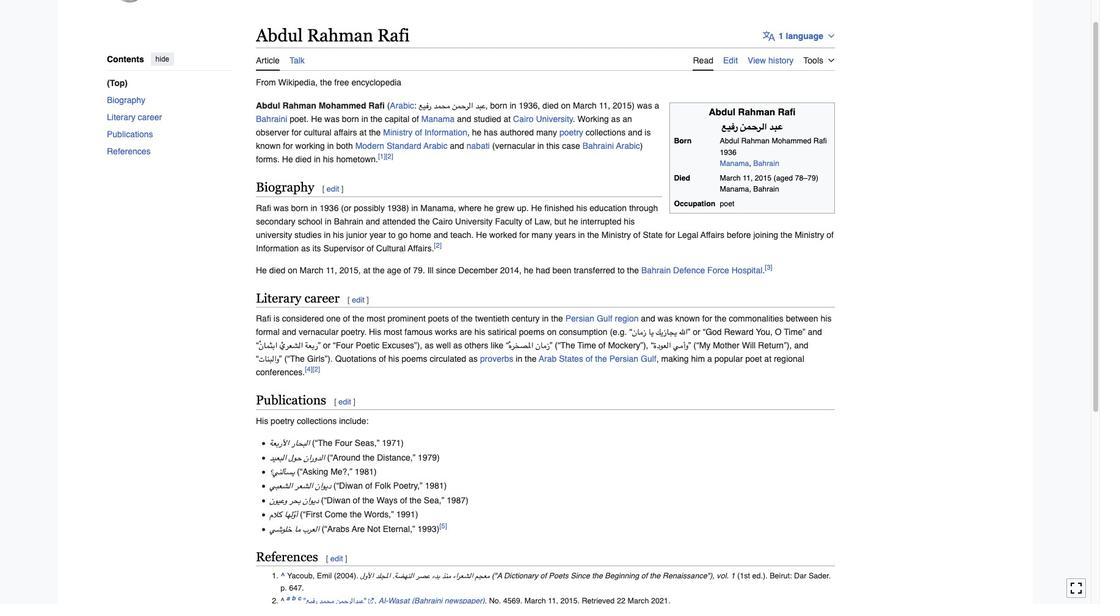 Task type: vqa. For each thing, say whether or not it's contained in the screenshot.


Task type: locate. For each thing, give the bounding box(es) containing it.
at inside he died on march 11, 2015, at the age of 79. ill since december 2014, he had been transferred to the bahrain defence force hospital . [3]
[[363, 265, 370, 275]]

at down 'return"),'
[[764, 354, 771, 364]]

prominent
[[388, 314, 426, 324]]

literary career up 'considered'
[[256, 291, 340, 306]]

occupation poet
[[674, 199, 734, 208]]

persian up the consumption
[[565, 314, 594, 324]]

edit for literary career
[[352, 295, 365, 304]]

most inside and was known for the commonalities between his formal and vernacular poetry. his most famous works are his satirical poems on consumption (e.g. "الله يجازيك يا زمان" or "god reward you, o time" and "ربعة الشعريْ ابثمانْ" or "four poetic excuses"), as well as others like "زمان المصخرهْ" ("the time of mockery"), "وأمي العودة" ("my mother will return"), and "والبنات" ("the girls"). quotations of his poems circulated as
[[384, 328, 402, 337]]

1981) up sea,"
[[425, 482, 447, 491]]

1 horizontal spatial references
[[256, 550, 318, 565]]

0 vertical spatial a
[[654, 101, 659, 110]]

and inside collections and is known for working in both
[[628, 127, 642, 137]]

arabic link
[[390, 101, 414, 110]]

1 horizontal spatial 1936
[[720, 148, 737, 157]]

biography link
[[107, 91, 231, 108]]

2 horizontal spatial arabic
[[616, 141, 640, 151]]

for down observer
[[283, 141, 293, 151]]

1981)
[[355, 467, 377, 477], [425, 482, 447, 491]]

0 vertical spatial died
[[542, 101, 559, 110]]

popular
[[714, 354, 743, 364]]

poetry up الأربعة
[[271, 417, 294, 426]]

1 vertical spatial .
[[762, 265, 765, 275]]

[ edit ]
[[322, 184, 343, 193], [348, 295, 369, 304], [334, 398, 355, 407], [326, 554, 347, 564]]

university inside rafi was born in 1936 (or possibly 1938) in manama, where he grew up. he finished his education through secondary school in bahrain and attended the cairo university faculty of law, but he interrupted his university studies in his junior year to go home and teach. he worked for many years in the ministry of state for legal affairs before joining the ministry of information as its supervisor of cultural affairs.
[[455, 217, 493, 226]]

rafi left (
[[369, 101, 385, 110]]

fullscreen image
[[1070, 583, 1082, 595]]

bahrain up 2015
[[753, 159, 779, 168]]

cairo university link
[[513, 114, 573, 124]]

] for literary career
[[367, 295, 369, 304]]

references inside abdul rahman rafi element
[[256, 550, 318, 565]]

] for biography
[[341, 184, 343, 193]]

1936 for (or
[[320, 203, 339, 213]]

rahman up abdul rahman mohammed rafi 1936 manama , bahrain
[[738, 107, 775, 118]]

edit link up 'include:'
[[338, 398, 351, 407]]

and up the ابثمانْ"
[[282, 328, 296, 337]]

for right state
[[665, 230, 675, 240]]

2015
[[755, 174, 772, 182]]

1 horizontal spatial march
[[573, 101, 597, 110]]

march 11, 2015 (aged 78–79) manama, bahrain
[[720, 174, 818, 194]]

1 horizontal spatial 11,
[[599, 101, 610, 110]]

edit link for references
[[330, 554, 343, 564]]

died inside ) forms. he died in his hometown.
[[295, 154, 312, 164]]

was up affairs
[[324, 114, 340, 124]]

0 vertical spatial publications
[[107, 129, 153, 139]]

[ down 2015,
[[348, 295, 350, 304]]

1 vertical spatial many
[[532, 230, 553, 240]]

career inside abdul rahman rafi element
[[304, 291, 340, 306]]

("diwan up come
[[321, 496, 350, 506]]

persian gulf region link
[[565, 314, 639, 324]]

1 horizontal spatial ministry
[[601, 230, 631, 240]]

ministry right joining
[[795, 230, 824, 240]]

faculty
[[495, 217, 523, 226]]

[1] link
[[378, 152, 386, 161]]

0 vertical spatial most
[[367, 314, 385, 324]]

a right 2015)
[[654, 101, 659, 110]]

.
[[573, 114, 575, 124], [762, 265, 765, 275]]

sea,"
[[424, 496, 444, 506]]

0 vertical spatial literary career
[[107, 112, 162, 122]]

1971)
[[382, 439, 404, 448]]

mohammed for arabic
[[319, 101, 366, 110]]

the right joining
[[780, 230, 792, 240]]

this
[[546, 141, 560, 151]]

رفيع inside abdul rahman mohammed rafi ( arabic : عبد الرحمن محمد رفيع , born in 1936, died on march 11, 2015) was a bahraini poet. he was born in the capital of manama and studied at cairo university
[[419, 101, 431, 110]]

1 vertical spatial ("the
[[284, 354, 305, 364]]

0 vertical spatial 11,
[[599, 101, 610, 110]]

bahraini up observer
[[256, 114, 287, 124]]

a right the him
[[707, 354, 712, 364]]

2 horizontal spatial 11,
[[743, 174, 753, 182]]

manama inside abdul rahman mohammed rafi ( arabic : عبد الرحمن محمد رفيع , born in 1936, died on march 11, 2015) was a bahraini poet. he was born in the capital of manama and studied at cairo university
[[421, 114, 455, 124]]

[2] for [4] [2]
[[312, 366, 320, 374]]

[ edit ] up 'include:'
[[334, 398, 355, 407]]

ما
[[294, 524, 300, 534]]

1936 inside abdul rahman mohammed rafi 1936 manama , bahrain
[[720, 148, 737, 157]]

bahrain inside he died on march 11, 2015, at the age of 79. ill since december 2014, he had been transferred to the bahrain defence force hospital . [3]
[[641, 265, 671, 275]]

0 vertical spatial persian
[[565, 314, 594, 324]]

0 horizontal spatial his
[[256, 417, 268, 426]]

(or
[[341, 203, 351, 213]]

1 vertical spatial عبد
[[769, 121, 783, 132]]

(top)
[[107, 78, 128, 88]]

abdul up bahraini link
[[256, 101, 280, 110]]

to inside rafi was born in 1936 (or possibly 1938) in manama, where he grew up. he finished his education through secondary school in bahrain and attended the cairo university faculty of law, but he interrupted his university studies in his junior year to go home and teach. he worked for many years in the ministry of state for legal affairs before joining the ministry of information as its supervisor of cultural affairs.
[[389, 230, 396, 240]]

عبد up studied
[[475, 101, 485, 110]]

1
[[779, 31, 783, 41], [731, 572, 735, 581]]

0 horizontal spatial mohammed
[[319, 101, 366, 110]]

most up 'poetic'
[[367, 314, 385, 324]]

0 vertical spatial manama
[[421, 114, 455, 124]]

poet down "will"
[[745, 354, 762, 364]]

1936 inside rafi was born in 1936 (or possibly 1938) in manama, where he grew up. he finished his education through secondary school in bahrain and attended the cairo university faculty of law, but he interrupted his university studies in his junior year to go home and teach. he worked for many years in the ministry of state for legal affairs before joining the ministry of information as its supervisor of cultural affairs.
[[320, 203, 339, 213]]

rafi up formal
[[256, 314, 271, 324]]

bahrain link
[[753, 159, 779, 168]]

[ up school
[[322, 184, 324, 193]]

"الله
[[629, 328, 687, 337]]

edit link down the hometown.
[[326, 184, 339, 193]]

making
[[661, 354, 689, 364]]

1 horizontal spatial is
[[645, 127, 651, 137]]

biography down (top)
[[107, 95, 145, 105]]

at right 2015,
[[363, 265, 370, 275]]

0 horizontal spatial or
[[323, 341, 331, 351]]

1 horizontal spatial الرحمن
[[740, 121, 767, 132]]

folk
[[375, 482, 391, 491]]

0 horizontal spatial poet
[[720, 199, 734, 208]]

publications inside publications link
[[107, 129, 153, 139]]

1 vertical spatial [2] link
[[434, 241, 442, 250]]

0 vertical spatial university
[[536, 114, 573, 124]]

abdul inside abdul rahman mohammed rafi 1936 manama , bahrain
[[720, 137, 739, 145]]

rahman up free
[[307, 26, 373, 45]]

bahrain inside abdul rahman mohammed rafi 1936 manama , bahrain
[[753, 159, 779, 168]]

in down working
[[314, 154, 321, 164]]

edit down 2015,
[[352, 295, 365, 304]]

he inside he died on march 11, 2015, at the age of 79. ill since december 2014, he had been transferred to the bahrain defence force hospital . [3]
[[524, 265, 533, 275]]

[ for biography
[[322, 184, 324, 193]]

2 vertical spatial march
[[300, 265, 323, 275]]

are
[[352, 524, 365, 534]]

2 vertical spatial [2] link
[[312, 366, 320, 374]]

died inside abdul rahman mohammed rafi ( arabic : عبد الرحمن محمد رفيع , born in 1936, died on march 11, 2015) was a bahraini poet. he was born in the capital of manama and studied at cairo university
[[542, 101, 559, 110]]

manama inside abdul rahman mohammed rafi 1936 manama , bahrain
[[720, 159, 749, 168]]

arabic down an
[[616, 141, 640, 151]]

nabati link
[[467, 141, 490, 151]]

1981) up folk in the bottom left of the page
[[355, 467, 377, 477]]

the inside abdul rahman mohammed rafi ( arabic : عبد الرحمن محمد رفيع , born in 1936, died on march 11, 2015) was a bahraini poet. he was born in the capital of manama and studied at cairo university
[[370, 114, 382, 124]]

1936
[[720, 148, 737, 157], [320, 203, 339, 213]]

abdul for abdul rahman mohammed rafi 1936 manama , bahrain
[[720, 137, 739, 145]]

1 vertical spatial poet
[[745, 354, 762, 364]]

his inside and was known for the commonalities between his formal and vernacular poetry. his most famous works are his satirical poems on consumption (e.g. "الله يجازيك يا زمان" or "god reward you, o time" and "ربعة الشعريْ ابثمانْ" or "four poetic excuses"), as well as others like "زمان المصخرهْ" ("the time of mockery"), "وأمي العودة" ("my mother will return"), and "والبنات" ("the girls"). quotations of his poems circulated as
[[369, 328, 381, 337]]

abdul inside abdul rahman mohammed rafi ( arabic : عبد الرحمن محمد رفيع , born in 1936, died on march 11, 2015) was a bahraini poet. he was born in the capital of manama and studied at cairo university
[[256, 101, 280, 110]]

he down university
[[256, 265, 267, 275]]

history
[[768, 55, 794, 65]]

رفيع inside abdul rahman rafi عبد الرحمن رفيع
[[722, 121, 738, 132]]

("diwan
[[333, 482, 363, 491], [321, 496, 350, 506]]

at inside abdul rahman mohammed rafi ( arabic : عبد الرحمن محمد رفيع , born in 1936, died on march 11, 2015) was a bahraini poet. he was born in the capital of manama and studied at cairo university
[[504, 114, 511, 124]]

defence
[[673, 265, 705, 275]]

mohammed inside abdul rahman mohammed rafi 1936 manama , bahrain
[[772, 137, 811, 145]]

literary inside abdul rahman rafi element
[[256, 291, 301, 306]]

0 vertical spatial [2]
[[386, 152, 393, 161]]

march inside abdul rahman mohammed rafi ( arabic : عبد الرحمن محمد رفيع , born in 1936, died on march 11, 2015) was a bahraini poet. he was born in the capital of manama and studied at cairo university
[[573, 101, 597, 110]]

manama, up occupation poet
[[720, 185, 751, 194]]

edit
[[723, 55, 738, 65]]

a left b
[[286, 595, 290, 602]]

is up formal
[[273, 314, 280, 324]]

hometown.
[[336, 154, 378, 164]]

1 vertical spatial bahraini
[[582, 141, 614, 151]]

[ for literary career
[[348, 295, 350, 304]]

manama down محمد
[[421, 114, 455, 124]]

march down its
[[300, 265, 323, 275]]

he
[[311, 114, 322, 124], [282, 154, 293, 164], [531, 203, 542, 213], [476, 230, 487, 240], [256, 265, 267, 275]]

[ up emil
[[326, 554, 328, 564]]

university down where
[[455, 217, 493, 226]]

age
[[387, 265, 401, 275]]

come
[[325, 510, 347, 520]]

and inside abdul rahman mohammed rafi ( arabic : عبد الرحمن محمد رفيع , born in 1936, died on march 11, 2015) was a bahraini poet. he was born in the capital of manama and studied at cairo university
[[457, 114, 471, 124]]

2 horizontal spatial a
[[707, 354, 712, 364]]

the inside and was known for the commonalities between his formal and vernacular poetry. his most famous works are his satirical poems on consumption (e.g. "الله يجازيك يا زمان" or "god reward you, o time" and "ربعة الشعريْ ابثمانْ" or "four poetic excuses"), as well as others like "زمان المصخرهْ" ("the time of mockery"), "وأمي العودة" ("my mother will return"), and "والبنات" ("the girls"). quotations of his poems circulated as
[[715, 314, 726, 324]]

. inside . working as an observer for cultural affairs at the
[[573, 114, 575, 124]]

1 horizontal spatial died
[[295, 154, 312, 164]]

in inside collections and is known for working in both
[[327, 141, 334, 151]]

1 vertical spatial biography
[[256, 180, 314, 195]]

free
[[334, 77, 349, 87]]

2 vertical spatial on
[[547, 328, 557, 337]]

of inside abdul rahman mohammed rafi ( arabic : عبد الرحمن محمد رفيع , born in 1936, died on march 11, 2015) was a bahraini poet. he was born in the capital of manama and studied at cairo university
[[412, 114, 419, 124]]

1 vertical spatial persian
[[609, 354, 638, 364]]

rahman inside abdul rahman rafi عبد الرحمن رفيع
[[738, 107, 775, 118]]

vernacular
[[299, 328, 339, 337]]

emil
[[317, 572, 332, 581]]

0 horizontal spatial poems
[[402, 354, 427, 364]]

abdul up the article link
[[256, 26, 303, 45]]

, left "bahrain" "link"
[[749, 159, 751, 168]]

working
[[578, 114, 609, 124]]

ديوان down ("asking
[[315, 482, 331, 491]]

four
[[335, 439, 352, 448]]

("the up the proverbs in the arab states of the persian gulf
[[555, 341, 575, 351]]

cultural
[[376, 243, 406, 253]]

state
[[643, 230, 663, 240]]

references
[[107, 146, 151, 156], [256, 550, 318, 565]]

11, up working
[[599, 101, 610, 110]]

for down poet. at the left of the page
[[292, 127, 302, 137]]

literary
[[107, 112, 135, 122], [256, 291, 301, 306]]

0 vertical spatial الرحمن
[[452, 101, 473, 110]]

will
[[742, 341, 756, 351]]

bahraini link
[[256, 114, 287, 124]]

0 vertical spatial bahraini
[[256, 114, 287, 124]]

عبد up abdul rahman mohammed rafi 1936 manama , bahrain
[[769, 121, 783, 132]]

[ edit ] up (or
[[322, 184, 343, 193]]

1 vertical spatial a
[[707, 354, 712, 364]]

seas,"
[[355, 439, 379, 448]]

on inside abdul rahman mohammed rafi ( arabic : عبد الرحمن محمد رفيع , born in 1936, died on march 11, 2015) was a bahraini poet. he was born in the capital of manama and studied at cairo university
[[561, 101, 571, 110]]

("diwan down 'me?,"'
[[333, 482, 363, 491]]

2 vertical spatial died
[[269, 265, 285, 275]]

0 vertical spatial collections
[[586, 127, 626, 137]]

0 horizontal spatial poetry
[[271, 417, 294, 426]]

1 vertical spatial manama link
[[720, 159, 749, 168]]

rafi up secondary
[[256, 203, 271, 213]]

[2] down the modern standard arabic link
[[386, 152, 393, 161]]

the left free
[[320, 77, 332, 87]]

0 vertical spatial biography
[[107, 95, 145, 105]]

before
[[727, 230, 751, 240]]

consumption
[[559, 328, 607, 337]]

the inside . working as an observer for cultural affairs at the
[[369, 127, 381, 137]]

biography inside abdul rahman rafi element
[[256, 180, 314, 195]]

edit link for publications
[[338, 398, 351, 407]]

[5] link
[[439, 522, 447, 531]]

occupation
[[674, 199, 715, 208]]

forms.
[[256, 154, 280, 164]]

has
[[484, 127, 498, 137]]

11, inside abdul rahman mohammed rafi ( arabic : عبد الرحمن محمد رفيع , born in 1936, died on march 11, 2015) was a bahraini poet. he was born in the capital of manama and studied at cairo university
[[599, 101, 610, 110]]

rahman inside abdul rahman mohammed rafi ( arabic : عبد الرحمن محمد رفيع , born in 1936, died on march 11, 2015) was a bahraini poet. he was born in the capital of manama and studied at cairo university
[[283, 101, 316, 110]]

publications
[[107, 129, 153, 139], [256, 394, 326, 408]]

the up "god
[[715, 314, 726, 324]]

0 vertical spatial manama link
[[421, 114, 455, 124]]

rafi inside abdul rahman mohammed rafi ( arabic : عبد الرحمن محمد رفيع , born in 1936, died on march 11, 2015) was a bahraini poet. he was born in the capital of manama and studied at cairo university
[[369, 101, 385, 110]]

abdul rahman rafi main content
[[251, 24, 1001, 605]]

0 vertical spatial march
[[573, 101, 597, 110]]

he inside abdul rahman mohammed rafi ( arabic : عبد الرحمن محمد رفيع , born in 1936, died on march 11, 2015) was a bahraini poet. he was born in the capital of manama and studied at cairo university
[[311, 114, 322, 124]]

died
[[674, 174, 690, 182]]

الرحمن up abdul rahman mohammed rafi 1936 manama , bahrain
[[740, 121, 767, 132]]

0 vertical spatial ("the
[[555, 341, 575, 351]]

supervisor
[[323, 243, 364, 253]]

manama link left "bahrain" "link"
[[720, 159, 749, 168]]

manama left "bahrain" "link"
[[720, 159, 749, 168]]

0 horizontal spatial bahraini
[[256, 114, 287, 124]]

1 horizontal spatial ("the
[[312, 439, 332, 448]]

("the inside البحار الأربعة ("the four seas," 1971) الدوران حول البعيد ("around the distance," 1979) يسألني؟ ("asking me?," 1981) ديوان الشعر الشعبي ("diwan of folk poetry," 1981) ديوان بحر وعيون ("diwan of the ways of the sea," 1987) أوّلها كلام ("first come the words," 1991) العرب ما خلوشي ("arabs are not eternal," 1993) [5]
[[312, 439, 332, 448]]

2 horizontal spatial ministry
[[795, 230, 824, 240]]

he right teach.
[[476, 230, 487, 240]]

0 horizontal spatial university
[[455, 217, 493, 226]]

he inside ) forms. he died in his hometown.
[[282, 154, 293, 164]]

information
[[424, 127, 467, 137], [256, 243, 299, 253]]

manama link down محمد
[[421, 114, 455, 124]]

was inside and was known for the commonalities between his formal and vernacular poetry. his most famous works are his satirical poems on consumption (e.g. "الله يجازيك يا زمان" or "god reward you, o time" and "ربعة الشعريْ ابثمانْ" or "four poetic excuses"), as well as others like "زمان المصخرهْ" ("the time of mockery"), "وأمي العودة" ("my mother will return"), and "والبنات" ("the girls"). quotations of his poems circulated as
[[658, 314, 673, 324]]

school
[[298, 217, 322, 226]]

("the up الدوران
[[312, 439, 332, 448]]

most
[[367, 314, 385, 324], [384, 328, 402, 337]]

cairo inside abdul rahman mohammed rafi ( arabic : عبد الرحمن محمد رفيع , born in 1936, died on march 11, 2015) was a bahraini poet. he was born in the capital of manama and studied at cairo university
[[513, 114, 534, 124]]

0 horizontal spatial manama,
[[420, 203, 456, 213]]

to left the go
[[389, 230, 396, 240]]

0 vertical spatial or
[[693, 328, 700, 337]]

0 horizontal spatial عبد
[[475, 101, 485, 110]]

1 horizontal spatial 1981)
[[425, 482, 447, 491]]

on up cairo university link at the top
[[561, 101, 571, 110]]

references down publications link at the top
[[107, 146, 151, 156]]

career down biography link
[[138, 112, 162, 122]]

0 horizontal spatial biography
[[107, 95, 145, 105]]

hospital
[[732, 265, 762, 275]]

1 horizontal spatial his
[[369, 328, 381, 337]]

0 horizontal spatial رفيع
[[419, 101, 431, 110]]

transferred
[[574, 265, 615, 275]]

0 vertical spatial his
[[369, 328, 381, 337]]

died
[[542, 101, 559, 110], [295, 154, 312, 164], [269, 265, 285, 275]]

and down possibly
[[366, 217, 380, 226]]

career
[[138, 112, 162, 122], [304, 291, 340, 306]]

1 vertical spatial cairo
[[432, 217, 453, 226]]

(1st ed.).
[[737, 572, 768, 581]]

ill
[[427, 265, 434, 275]]

the right beginning
[[650, 572, 660, 581]]

يجازيك
[[656, 328, 677, 337]]

0 vertical spatial known
[[256, 141, 281, 151]]

gulf up (e.g.
[[597, 314, 612, 324]]

observer
[[256, 127, 289, 137]]

0 vertical spatial poems
[[519, 328, 545, 337]]

0 vertical spatial to
[[389, 230, 396, 240]]

manama, inside 'march 11, 2015 (aged 78–79) manama, bahrain'
[[720, 185, 751, 194]]

mohammed down free
[[319, 101, 366, 110]]

0 horizontal spatial literary career
[[107, 112, 162, 122]]

university inside abdul rahman mohammed rafi ( arabic : عبد الرحمن محمد رفيع , born in 1936, died on march 11, 2015) was a bahraini poet. he was born in the capital of manama and studied at cairo university
[[536, 114, 573, 124]]

of inside he died on march 11, 2015, at the age of 79. ill since december 2014, he had been transferred to the bahrain defence force hospital . [3]
[[404, 265, 411, 275]]

1 vertical spatial 11,
[[743, 174, 753, 182]]

manama, left where
[[420, 203, 456, 213]]

[ up his poetry collections include:
[[334, 398, 336, 407]]

1 vertical spatial to
[[618, 265, 625, 275]]

0 horizontal spatial الرحمن
[[452, 101, 473, 110]]

"زمان
[[506, 341, 550, 351]]

him
[[691, 354, 705, 364]]

11, inside 'march 11, 2015 (aged 78–79) manama, bahrain'
[[743, 174, 753, 182]]

abdul rahman mohammed rafi ( arabic : عبد الرحمن محمد رفيع , born in 1936, died on march 11, 2015) was a bahraini poet. he was born in the capital of manama and studied at cairo university
[[256, 101, 659, 124]]

the left 'capital'
[[370, 114, 382, 124]]

0 vertical spatial gulf
[[597, 314, 612, 324]]

as left an
[[611, 114, 620, 124]]

1 vertical spatial is
[[273, 314, 280, 324]]

[2]
[[386, 152, 393, 161], [434, 241, 442, 250], [312, 366, 320, 374]]

born
[[674, 137, 692, 145]]

2014,
[[500, 265, 521, 275]]

0 horizontal spatial 1
[[731, 572, 735, 581]]

on down studies
[[288, 265, 297, 275]]

march inside he died on march 11, 2015, at the age of 79. ill since december 2014, he had been transferred to the bahrain defence force hospital . [3]
[[300, 265, 323, 275]]

0 vertical spatial information
[[424, 127, 467, 137]]

1 horizontal spatial عبد
[[769, 121, 783, 132]]

me?,"
[[331, 467, 352, 477]]

the left age at the left top of page
[[373, 265, 385, 275]]

[ edit ] for references
[[326, 554, 347, 564]]

as
[[611, 114, 620, 124], [301, 243, 310, 253], [425, 341, 434, 351], [453, 341, 462, 351], [469, 354, 478, 364]]

1 right vol.
[[731, 572, 735, 581]]

2 horizontal spatial died
[[542, 101, 559, 110]]

("my
[[693, 341, 711, 351]]

0 horizontal spatial manama
[[421, 114, 455, 124]]

quotations
[[335, 354, 376, 364]]

the down interrupted
[[587, 230, 599, 240]]

publications link
[[107, 125, 231, 143]]

2 horizontal spatial [2]
[[434, 241, 442, 250]]

rahman inside abdul rahman mohammed rafi 1936 manama , bahrain
[[741, 137, 770, 145]]

up.
[[517, 203, 529, 213]]

[ edit ] up the (2004).
[[326, 554, 347, 564]]

rahman for abdul rahman rafi عبد الرحمن رفيع
[[738, 107, 775, 118]]

a link
[[286, 595, 290, 605]]

2 vertical spatial a
[[286, 595, 290, 602]]

11, inside he died on march 11, 2015, at the age of 79. ill since december 2014, he had been transferred to the bahrain defence force hospital . [3]
[[326, 265, 337, 275]]

1 horizontal spatial cairo
[[513, 114, 534, 124]]

view
[[748, 55, 766, 65]]

affairs
[[701, 230, 724, 240]]

بحر
[[289, 496, 300, 506]]

standard
[[387, 141, 421, 151]]

1936 down abdul rahman rafi عبد الرحمن رفيع
[[720, 148, 737, 157]]

view history link
[[748, 48, 794, 69]]

affairs
[[334, 127, 357, 137]]

in up modern
[[361, 114, 368, 124]]

abdul inside abdul rahman rafi عبد الرحمن رفيع
[[709, 107, 735, 118]]

at inside the , making him a popular poet at regional conferences.
[[764, 354, 771, 364]]

edit link for literary career
[[352, 295, 365, 304]]

1 horizontal spatial 1
[[779, 31, 783, 41]]

2 horizontal spatial on
[[561, 101, 571, 110]]

literary career inside abdul rahman rafi element
[[256, 291, 340, 306]]

poet right 'occupation'
[[720, 199, 734, 208]]

abdul for abdul rahman mohammed rafi ( arabic : عبد الرحمن محمد رفيع , born in 1936, died on march 11, 2015) was a bahraini poet. he was born in the capital of manama and studied at cairo university
[[256, 101, 280, 110]]

1 vertical spatial references
[[256, 550, 318, 565]]

[ edit ] down 2015,
[[348, 295, 369, 304]]

cairo up teach.
[[432, 217, 453, 226]]

1 horizontal spatial to
[[618, 265, 625, 275]]

and down 'time"' on the bottom of the page
[[794, 341, 808, 351]]

2 vertical spatial [2]
[[312, 366, 320, 374]]

0 vertical spatial 1936
[[720, 148, 737, 157]]

died inside he died on march 11, 2015, at the age of 79. ill since december 2014, he had been transferred to the bahrain defence force hospital . [3]
[[269, 265, 285, 275]]

had
[[536, 265, 550, 275]]

rahman up poet. at the left of the page
[[283, 101, 316, 110]]

mohammed inside abdul rahman mohammed rafi ( arabic : عبد الرحمن محمد رفيع , born in 1936, died on march 11, 2015) was a bahraini poet. he was born in the capital of manama and studied at cairo university
[[319, 101, 366, 110]]

1 vertical spatial الرحمن
[[740, 121, 767, 132]]

1936 left (or
[[320, 203, 339, 213]]

1 vertical spatial mohammed
[[772, 137, 811, 145]]

1 horizontal spatial bahraini
[[582, 141, 614, 151]]

. working as an observer for cultural affairs at the
[[256, 114, 632, 137]]

considered
[[282, 314, 324, 324]]

arabic down ministry of information link
[[423, 141, 447, 151]]

1 horizontal spatial mohammed
[[772, 137, 811, 145]]

1 horizontal spatial literary
[[256, 291, 301, 306]]

read link
[[693, 48, 713, 71]]

1 vertical spatial publications
[[256, 394, 326, 408]]



Task type: describe. For each thing, give the bounding box(es) containing it.
march inside 'march 11, 2015 (aged 78–79) manama, bahrain'
[[720, 174, 741, 182]]

0 horizontal spatial [2] link
[[312, 366, 320, 374]]

language
[[786, 31, 823, 41]]

language progressive image
[[763, 30, 775, 42]]

his up supervisor
[[333, 230, 344, 240]]

a inside abdul rahman mohammed rafi ( arabic : عبد الرحمن محمد رفيع , born in 1936, died on march 11, 2015) was a bahraini poet. he was born in the capital of manama and studied at cairo university
[[654, 101, 659, 110]]

for down faculty
[[519, 230, 529, 240]]

born inside rafi was born in 1936 (or possibly 1938) in manama, where he grew up. he finished his education through secondary school in bahrain and attended the cairo university faculty of law, but he interrupted his university studies in his junior year to go home and teach. he worked for many years in the ministry of state for legal affairs before joining the ministry of information as its supervisor of cultural affairs.
[[291, 203, 308, 213]]

0 vertical spatial [2] link
[[386, 152, 393, 161]]

1 vertical spatial or
[[323, 341, 331, 351]]

الرحمن inside abdul rahman rafi عبد الرحمن رفيع
[[740, 121, 767, 132]]

البحار الأربعة ("the four seas," 1971) الدوران حول البعيد ("around the distance," 1979) يسألني؟ ("asking me?," 1981) ديوان الشعر الشعبي ("diwan of folk poetry," 1981) ديوان بحر وعيون ("diwan of the ways of the sea," 1987) أوّلها كلام ("first come the words," 1991) العرب ما خلوشي ("arabs are not eternal," 1993) [5]
[[270, 439, 468, 534]]

0 vertical spatial 1
[[779, 31, 783, 41]]

bahraini inside abdul rahman mohammed rafi ( arabic : عبد الرحمن محمد رفيع , born in 1936, died on march 11, 2015) was a bahraini poet. he was born in the capital of manama and studied at cairo university
[[256, 114, 287, 124]]

from wikipedia, the free encyclopedia
[[256, 77, 401, 87]]

for inside collections and is known for working in both
[[283, 141, 293, 151]]

and down between
[[808, 328, 822, 337]]

edit for biography
[[326, 184, 339, 193]]

he inside he died on march 11, 2015, at the age of 79. ill since december 2014, he had been transferred to the bahrain defence force hospital . [3]
[[256, 265, 267, 275]]

0 horizontal spatial references
[[107, 146, 151, 156]]

but
[[554, 217, 566, 226]]

poetry,"
[[393, 482, 423, 491]]

1979)
[[418, 453, 440, 463]]

poets
[[549, 572, 568, 581]]

a b c
[[286, 595, 301, 602]]

[ edit ] for literary career
[[348, 295, 369, 304]]

the up words,"
[[362, 496, 374, 506]]

, inside abdul rahman mohammed rafi 1936 manama , bahrain
[[749, 159, 751, 168]]

in left "this"
[[537, 141, 544, 151]]

junior
[[346, 230, 367, 240]]

as right well
[[453, 341, 462, 351]]

the right transferred
[[627, 265, 639, 275]]

capital
[[385, 114, 409, 124]]

century
[[512, 314, 540, 324]]

, inside abdul rahman mohammed rafi ( arabic : عبد الرحمن محمد رفيع , born in 1936, died on march 11, 2015) was a bahraini poet. he was born in the capital of manama and studied at cairo university
[[485, 101, 488, 110]]

satirical
[[488, 328, 517, 337]]

0 horizontal spatial literary
[[107, 112, 135, 122]]

dictionary
[[504, 572, 538, 581]]

in right years
[[578, 230, 585, 240]]

the down poetry,"
[[410, 496, 421, 506]]

an
[[623, 114, 632, 124]]

as inside rafi was born in 1936 (or possibly 1938) in manama, where he grew up. he finished his education through secondary school in bahrain and attended the cairo university faculty of law, but he interrupted his university studies in his junior year to go home and teach. he worked for many years in the ministry of state for legal affairs before joining the ministry of information as its supervisor of cultural affairs.
[[301, 243, 310, 253]]

include:
[[339, 417, 369, 426]]

)
[[640, 141, 643, 151]]

(vernacular
[[492, 141, 535, 151]]

rahman for abdul rahman mohammed rafi ( arabic : عبد الرحمن محمد رفيع , born in 1936, died on march 11, 2015) was a bahraini poet. he was born in the capital of manama and studied at cairo university
[[283, 101, 316, 110]]

he right but
[[569, 217, 578, 226]]

was right 2015)
[[637, 101, 652, 110]]

rafi up encyclopedia
[[378, 26, 410, 45]]

proverbs
[[480, 354, 513, 364]]

his right finished
[[576, 203, 587, 213]]

] for references
[[345, 554, 347, 564]]

abdul rahman rafi
[[256, 26, 410, 45]]

2015)
[[613, 101, 635, 110]]

2015,
[[339, 265, 361, 275]]

his down the through
[[624, 217, 635, 226]]

[4]
[[305, 366, 312, 374]]

0 vertical spatial ديوان
[[315, 482, 331, 491]]

his up others at the bottom left of the page
[[474, 328, 485, 337]]

الرحمن inside abdul rahman mohammed rafi ( arabic : عبد الرحمن محمد رفيع , born in 1936, died on march 11, 2015) was a bahraini poet. he was born in the capital of manama and studied at cairo university
[[452, 101, 473, 110]]

the down time
[[595, 354, 607, 364]]

in right school
[[325, 217, 332, 226]]

time
[[577, 341, 596, 351]]

0 horizontal spatial 1981)
[[355, 467, 377, 477]]

his right between
[[821, 314, 832, 324]]

and right home
[[434, 230, 448, 240]]

. inside he died on march 11, 2015, at the age of 79. ill since december 2014, he had been transferred to the bahrain defence force hospital . [3]
[[762, 265, 765, 275]]

in down "زمان at the left of the page
[[516, 354, 522, 364]]

edit link for biography
[[326, 184, 339, 193]]

case
[[562, 141, 580, 151]]

poet inside the , making him a popular poet at regional conferences.
[[745, 354, 762, 364]]

the right since
[[592, 572, 603, 581]]

been
[[552, 265, 571, 275]]

publications inside abdul rahman rafi element
[[256, 394, 326, 408]]

is inside collections and is known for working in both
[[645, 127, 651, 137]]

its
[[312, 243, 321, 253]]

1 horizontal spatial poetry
[[559, 127, 583, 137]]

0 horizontal spatial ministry
[[383, 127, 413, 137]]

0 vertical spatial poet
[[720, 199, 734, 208]]

in up school
[[311, 203, 317, 213]]

عبد inside abdul rahman rafi عبد الرحمن رفيع
[[769, 121, 783, 132]]

in left 1936,
[[510, 101, 516, 110]]

information inside rafi was born in 1936 (or possibly 1938) in manama, where he grew up. he finished his education through secondary school in bahrain and attended the cairo university faculty of law, but he interrupted his university studies in his junior year to go home and teach. he worked for many years in the ministry of state for legal affairs before joining the ministry of information as its supervisor of cultural affairs.
[[256, 243, 299, 253]]

his inside ) forms. he died in his hometown.
[[323, 154, 334, 164]]

البحار
[[291, 439, 310, 448]]

on inside he died on march 11, 2015, at the age of 79. ill since december 2014, he had been transferred to the bahrain defence force hospital . [3]
[[288, 265, 297, 275]]

[ for publications
[[334, 398, 336, 407]]

حول
[[289, 453, 301, 463]]

0 vertical spatial many
[[536, 127, 557, 137]]

عصر
[[416, 572, 430, 581]]

0 horizontal spatial career
[[138, 112, 162, 122]]

(top) link
[[107, 74, 241, 91]]

the down the seas,"
[[363, 453, 375, 463]]

[3] link
[[765, 263, 772, 272]]

collections and is known for working in both
[[256, 127, 651, 151]]

rahman for abdul rahman rafi
[[307, 26, 373, 45]]

others
[[465, 341, 488, 351]]

on inside and was known for the commonalities between his formal and vernacular poetry. his most famous works are his satirical poems on consumption (e.g. "الله يجازيك يا زمان" or "god reward you, o time" and "ربعة الشعريْ ابثمانْ" or "four poetic excuses"), as well as others like "زمان المصخرهْ" ("the time of mockery"), "وأمي العودة" ("my mother will return"), and "والبنات" ("the girls"). quotations of his poems circulated as
[[547, 328, 557, 337]]

أوّلها
[[284, 510, 298, 520]]

possibly
[[354, 203, 385, 213]]

الشعر
[[295, 482, 313, 491]]

0 horizontal spatial gulf
[[597, 314, 612, 324]]

1 horizontal spatial manama link
[[720, 159, 749, 168]]

the up the consumption
[[551, 314, 563, 324]]

0 horizontal spatial collections
[[297, 417, 337, 426]]

collections inside collections and is known for working in both
[[586, 127, 626, 137]]

rahman for abdul rahman mohammed rafi 1936 manama , bahrain
[[741, 137, 770, 145]]

as left well
[[425, 341, 434, 351]]

literary career link
[[107, 108, 231, 125]]

for inside . working as an observer for cultural affairs at the
[[292, 127, 302, 137]]

as inside . working as an observer for cultural affairs at the
[[611, 114, 620, 124]]

in right century
[[542, 314, 549, 324]]

1 vertical spatial ديوان
[[303, 496, 319, 506]]

known inside and was known for the commonalities between his formal and vernacular poetry. his most famous works are his satirical poems on consumption (e.g. "الله يجازيك يا زمان" or "god reward you, o time" and "ربعة الشعريْ ابثمانْ" or "four poetic excuses"), as well as others like "زمان المصخرهْ" ("the time of mockery"), "وأمي العودة" ("my mother will return"), and "والبنات" ("the girls"). quotations of his poems circulated as
[[675, 314, 700, 324]]

منذ
[[442, 572, 451, 581]]

well
[[436, 341, 451, 351]]

2 horizontal spatial [2] link
[[434, 241, 442, 250]]

"ربعة
[[256, 341, 318, 351]]

العرب
[[303, 524, 319, 534]]

rafi inside abdul rahman rafi عبد الرحمن رفيع
[[778, 107, 796, 118]]

0 vertical spatial born
[[490, 101, 507, 110]]

1938)
[[387, 203, 409, 213]]

a inside the , making him a popular poet at regional conferences.
[[707, 354, 712, 364]]

was inside rafi was born in 1936 (or possibly 1938) in manama, where he grew up. he finished his education through secondary school in bahrain and attended the cairo university faculty of law, but he interrupted his university studies in his junior year to go home and teach. he worked for many years in the ministry of state for legal affairs before joining the ministry of information as its supervisor of cultural affairs.
[[273, 203, 289, 213]]

1 horizontal spatial arabic
[[423, 141, 447, 151]]

the up the are
[[461, 314, 473, 324]]

renaissance"),
[[663, 572, 715, 581]]

and left nabati link at the top left of the page
[[450, 141, 464, 151]]

abdul for abdul rahman rafi عبد الرحمن رفيع
[[709, 107, 735, 118]]

ministry of information link
[[383, 127, 467, 137]]

1 inside abdul rahman rafi element
[[731, 572, 735, 581]]

يسألني؟
[[270, 467, 294, 477]]

edit for publications
[[338, 398, 351, 407]]

works
[[435, 328, 457, 337]]

1993)
[[418, 524, 439, 534]]

[ for references
[[326, 554, 328, 564]]

in right studies
[[324, 230, 331, 240]]

authored
[[500, 127, 534, 137]]

rafi inside abdul rahman mohammed rafi 1936 manama , bahrain
[[813, 137, 827, 145]]

at inside . working as an observer for cultural affairs at the
[[359, 127, 367, 137]]

return"),
[[758, 341, 792, 351]]

university
[[256, 230, 292, 240]]

2 horizontal spatial ("the
[[555, 341, 575, 351]]

and up يا
[[641, 314, 655, 324]]

[2] for [1] [2]
[[386, 152, 393, 161]]

encyclopedia
[[351, 77, 401, 87]]

the up poetry.
[[352, 314, 364, 324]]

proverbs in the arab states of the persian gulf
[[480, 354, 656, 364]]

b link
[[292, 595, 296, 605]]

abdul rahman rafi element
[[256, 71, 835, 605]]

محمد
[[434, 101, 450, 110]]

as down others at the bottom left of the page
[[469, 354, 478, 364]]

1 vertical spatial ("diwan
[[321, 496, 350, 506]]

0 vertical spatial ("diwan
[[333, 482, 363, 491]]

mockery"),
[[608, 341, 648, 351]]

secondary
[[256, 217, 295, 226]]

he right up.
[[531, 203, 542, 213]]

modern
[[355, 141, 384, 151]]

1936 for manama
[[720, 148, 737, 157]]

contents
[[107, 54, 144, 64]]

abdul for abdul rahman rafi
[[256, 26, 303, 45]]

known inside collections and is known for working in both
[[256, 141, 281, 151]]

1 vertical spatial 1981)
[[425, 482, 447, 491]]

bahrain inside 'march 11, 2015 (aged 78–79) manama, bahrain'
[[753, 185, 779, 194]]

"والبنات"
[[256, 354, 282, 364]]

talk
[[289, 55, 305, 65]]

عبد inside abdul rahman mohammed rafi ( arabic : عبد الرحمن محمد رفيع , born in 1936, died on march 11, 2015) was a bahraini poet. he was born in the capital of manama and studied at cairo university
[[475, 101, 485, 110]]

for inside and was known for the commonalities between his formal and vernacular poetry. his most famous works are his satirical poems on consumption (e.g. "الله يجازيك يا زمان" or "god reward you, o time" and "ربعة الشعريْ ابثمانْ" or "four poetic excuses"), as well as others like "زمان المصخرهْ" ("the time of mockery"), "وأمي العودة" ("my mother will return"), and "والبنات" ("the girls"). quotations of his poems circulated as
[[702, 314, 712, 324]]

girls").
[[307, 354, 333, 364]]

manama, inside rafi was born in 1936 (or possibly 1938) in manama, where he grew up. he finished his education through secondary school in bahrain and attended the cairo university faculty of law, but he interrupted his university studies in his junior year to go home and teach. he worked for many years in the ministry of state for legal affairs before joining the ministry of information as its supervisor of cultural affairs.
[[420, 203, 456, 213]]

since
[[571, 572, 590, 581]]

[ edit ] for biography
[[322, 184, 343, 193]]

1987)
[[447, 496, 468, 506]]

between
[[786, 314, 818, 324]]

the up are
[[350, 510, 362, 520]]

to inside he died on march 11, 2015, at the age of 79. ill since december 2014, he had been transferred to the bahrain defence force hospital . [3]
[[618, 265, 625, 275]]

arabic inside abdul rahman mohammed rafi ( arabic : عبد الرحمن محمد رفيع , born in 1936, died on march 11, 2015) was a bahraini poet. he was born in the capital of manama and studied at cairo university
[[390, 101, 414, 110]]

(1st ed.). beirut: dar sader. p. 647.
[[281, 572, 831, 593]]

his down excuses"),
[[388, 354, 399, 364]]

, inside the , making him a popular poet at regional conferences.
[[656, 354, 659, 364]]

edit for references
[[330, 554, 343, 564]]

يا
[[648, 328, 653, 337]]

[5]
[[439, 522, 447, 531]]

he left grew
[[484, 203, 494, 213]]

0 horizontal spatial manama link
[[421, 114, 455, 124]]

modern standard arabic link
[[355, 141, 447, 151]]

0 horizontal spatial a
[[286, 595, 290, 602]]

in right 1938)
[[411, 203, 418, 213]]

bahrain inside rafi was born in 1936 (or possibly 1938) in manama, where he grew up. he finished his education through secondary school in bahrain and attended the cairo university faculty of law, but he interrupted his university studies in his junior year to go home and teach. he worked for many years in the ministry of state for legal affairs before joining the ministry of information as its supervisor of cultural affairs.
[[334, 217, 363, 226]]

twentieth
[[475, 314, 509, 324]]

1 vertical spatial [2]
[[434, 241, 442, 250]]

many inside rafi was born in 1936 (or possibly 1938) in manama, where he grew up. he finished his education through secondary school in bahrain and attended the cairo university faculty of law, but he interrupted his university studies in his junior year to go home and teach. he worked for many years in the ministry of state for legal affairs before joining the ministry of information as its supervisor of cultural affairs.
[[532, 230, 553, 240]]

rafi is considered one of the most prominent poets of the twentieth century in the persian gulf region
[[256, 314, 639, 324]]

(
[[387, 101, 390, 110]]

go
[[398, 230, 408, 240]]

الشعراء
[[453, 572, 473, 581]]

education
[[590, 203, 627, 213]]

1 vertical spatial gulf
[[641, 354, 656, 364]]

1 horizontal spatial information
[[424, 127, 467, 137]]

poets
[[428, 314, 449, 324]]

and was known for the commonalities between his formal and vernacular poetry. his most famous works are his satirical poems on consumption (e.g. "الله يجازيك يا زمان" or "god reward you, o time" and "ربعة الشعريْ ابثمانْ" or "four poetic excuses"), as well as others like "زمان المصخرهْ" ("the time of mockery"), "وأمي العودة" ("my mother will return"), and "والبنات" ("the girls"). quotations of his poems circulated as
[[256, 314, 832, 364]]

1991)
[[396, 510, 418, 520]]

in inside ) forms. he died in his hometown.
[[314, 154, 321, 164]]

the down المصخرهْ"
[[525, 354, 537, 364]]

the up home
[[418, 217, 430, 226]]

rafi inside rafi was born in 1936 (or possibly 1938) in manama, where he grew up. he finished his education through secondary school in bahrain and attended the cairo university faculty of law, but he interrupted his university studies in his junior year to go home and teach. he worked for many years in the ministry of state for legal affairs before joining the ministry of information as its supervisor of cultural affairs.
[[256, 203, 271, 213]]

he up nabati
[[472, 127, 482, 137]]

[ edit ] for publications
[[334, 398, 355, 407]]

, up nabati link at the top left of the page
[[467, 127, 470, 137]]

cairo inside rafi was born in 1936 (or possibly 1938) in manama, where he grew up. he finished his education through secondary school in bahrain and attended the cairo university faculty of law, but he interrupted his university studies in his junior year to go home and teach. he worked for many years in the ministry of state for legal affairs before joining the ministry of information as its supervisor of cultural affairs.
[[432, 217, 453, 226]]

] for publications
[[353, 398, 355, 407]]

mohammed for manama
[[772, 137, 811, 145]]

1 horizontal spatial born
[[342, 114, 359, 124]]



